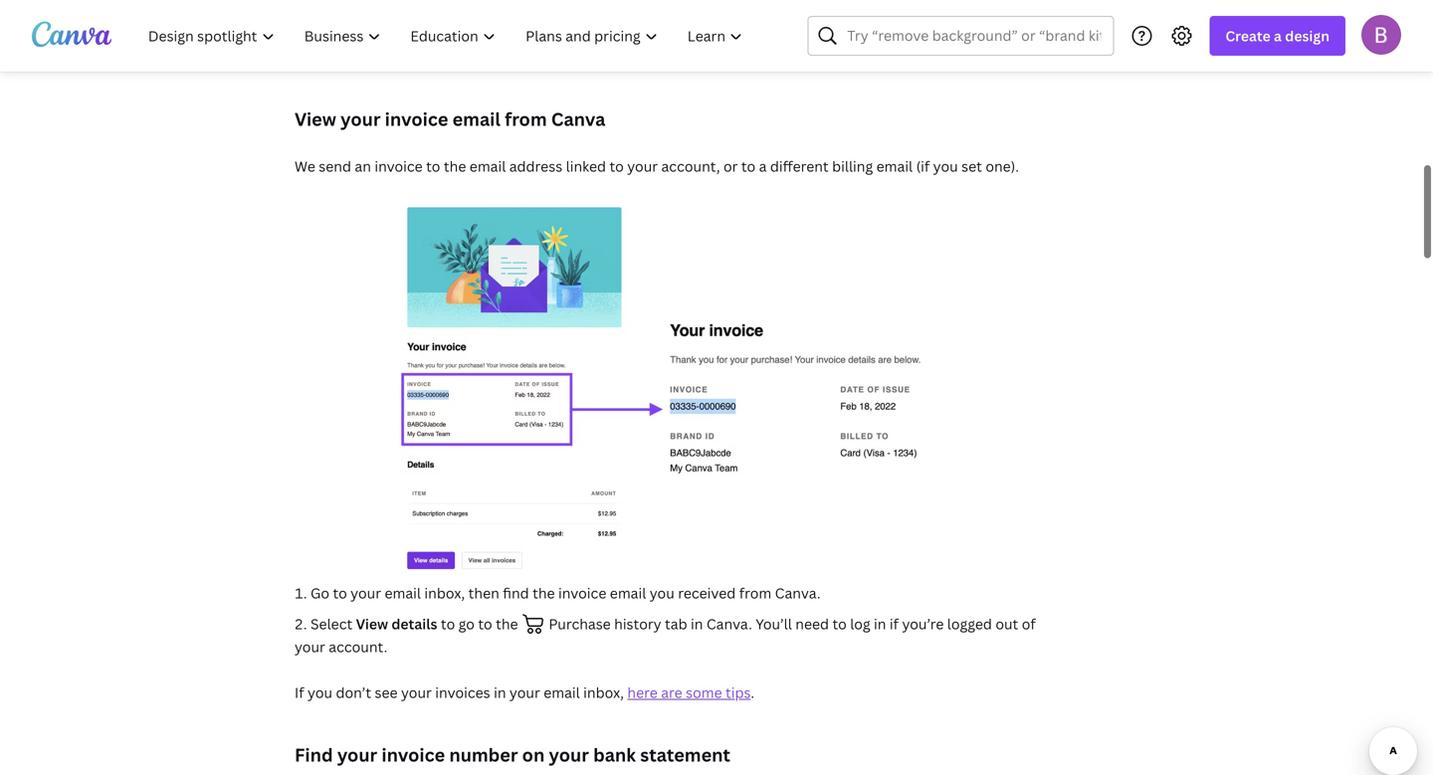 Task type: describe. For each thing, give the bounding box(es) containing it.
create a design
[[1226, 26, 1330, 45]]

purchase
[[549, 615, 611, 634]]

your right go
[[351, 584, 381, 603]]

invoice down the see
[[382, 744, 445, 768]]

to left go on the bottom of the page
[[441, 615, 455, 634]]

0 vertical spatial view
[[295, 107, 336, 131]]

bank
[[594, 744, 636, 768]]

0 horizontal spatial from
[[505, 107, 547, 131]]

find your invoice number on your bank statement
[[295, 744, 731, 768]]

your right 'invoices'
[[510, 684, 540, 703]]

design
[[1286, 26, 1330, 45]]

tab
[[665, 615, 688, 634]]

your right the on
[[549, 744, 589, 768]]

1 horizontal spatial inbox,
[[584, 684, 624, 703]]

to right go
[[333, 584, 347, 603]]

0 vertical spatial the
[[444, 157, 466, 176]]

a inside create a design dropdown button
[[1275, 26, 1282, 45]]

0 horizontal spatial a
[[759, 157, 767, 176]]

2 horizontal spatial the
[[533, 584, 555, 603]]

history
[[615, 615, 662, 634]]

invoice right an
[[375, 157, 423, 176]]

1 vertical spatial from
[[740, 584, 772, 603]]

find
[[503, 584, 529, 603]]

or
[[724, 157, 738, 176]]

your up an
[[341, 107, 381, 131]]

invoice down top level navigation element
[[385, 107, 448, 131]]

find
[[295, 744, 333, 768]]

0 horizontal spatial in
[[494, 684, 506, 703]]

if
[[295, 684, 304, 703]]

you'll
[[756, 615, 792, 634]]

your left account,
[[628, 157, 658, 176]]

1 horizontal spatial the
[[496, 615, 518, 634]]

email up history
[[610, 584, 647, 603]]

email down top level navigation element
[[453, 107, 501, 131]]

to right or
[[742, 157, 756, 176]]

send
[[319, 157, 351, 176]]

linked
[[566, 157, 606, 176]]

if you don't see your invoices in your email inbox, here are some tips .
[[295, 684, 755, 703]]

here are some tips link
[[628, 684, 751, 703]]

(if
[[917, 157, 930, 176]]

statement
[[641, 744, 731, 768]]

to right go on the bottom of the page
[[478, 615, 493, 634]]

some
[[686, 684, 723, 703]]

see
[[375, 684, 398, 703]]

out
[[996, 615, 1019, 634]]

if
[[890, 615, 899, 634]]

view your invoice email from canva
[[295, 107, 606, 131]]

email up the on
[[544, 684, 580, 703]]



Task type: vqa. For each thing, say whether or not it's contained in the screenshot.
If you don't see your invoices in your email inbox, here are some tips .
yes



Task type: locate. For each thing, give the bounding box(es) containing it.
Try "remove background" or "brand kit" search field
[[848, 17, 1102, 55]]

your inside purchase history tab in canva. you'll need to log in if you're logged out of your account.
[[295, 638, 325, 657]]

a right or
[[759, 157, 767, 176]]

2 vertical spatial you
[[308, 684, 333, 703]]

don't
[[336, 684, 372, 703]]

details
[[392, 615, 438, 634]]

0 horizontal spatial you
[[308, 684, 333, 703]]

go
[[311, 584, 330, 603]]

from up you'll
[[740, 584, 772, 603]]

view up we
[[295, 107, 336, 131]]

select
[[311, 615, 353, 634]]

1 horizontal spatial you
[[650, 584, 675, 603]]

view
[[295, 107, 336, 131], [356, 615, 388, 634]]

0 vertical spatial a
[[1275, 26, 1282, 45]]

address
[[510, 157, 563, 176]]

your
[[341, 107, 381, 131], [628, 157, 658, 176], [351, 584, 381, 603], [295, 638, 325, 657], [401, 684, 432, 703], [510, 684, 540, 703], [337, 744, 378, 768], [549, 744, 589, 768]]

to inside purchase history tab in canva. you'll need to log in if you're logged out of your account.
[[833, 615, 847, 634]]

2 vertical spatial the
[[496, 615, 518, 634]]

logged
[[948, 615, 993, 634]]

we send an invoice to the email address linked to your account, or to a different billing email (if you set one).
[[295, 157, 1020, 176]]

1 horizontal spatial canva.
[[775, 584, 821, 603]]

1 horizontal spatial in
[[691, 615, 703, 634]]

you right (if
[[934, 157, 959, 176]]

0 vertical spatial you
[[934, 157, 959, 176]]

are
[[661, 684, 683, 703]]

create a design button
[[1210, 16, 1346, 56]]

1 vertical spatial view
[[356, 615, 388, 634]]

create
[[1226, 26, 1271, 45]]

you right if
[[308, 684, 333, 703]]

select view details to go to the
[[311, 615, 518, 634]]

2 horizontal spatial you
[[934, 157, 959, 176]]

0 vertical spatial canva.
[[775, 584, 821, 603]]

1 vertical spatial inbox,
[[584, 684, 624, 703]]

in
[[691, 615, 703, 634], [874, 615, 887, 634], [494, 684, 506, 703]]

2 horizontal spatial in
[[874, 615, 887, 634]]

email
[[453, 107, 501, 131], [470, 157, 506, 176], [877, 157, 913, 176], [385, 584, 421, 603], [610, 584, 647, 603], [544, 684, 580, 703]]

inbox,
[[425, 584, 465, 603], [584, 684, 624, 703]]

the down find
[[496, 615, 518, 634]]

set
[[962, 157, 983, 176]]

0 horizontal spatial canva.
[[707, 615, 753, 634]]

in left if
[[874, 615, 887, 634]]

canva. inside purchase history tab in canva. you'll need to log in if you're logged out of your account.
[[707, 615, 753, 634]]

to right linked
[[610, 157, 624, 176]]

in right the tab
[[691, 615, 703, 634]]

canva. up "need"
[[775, 584, 821, 603]]

one).
[[986, 157, 1020, 176]]

1 horizontal spatial from
[[740, 584, 772, 603]]

go
[[459, 615, 475, 634]]

here
[[628, 684, 658, 703]]

email left (if
[[877, 157, 913, 176]]

you up the tab
[[650, 584, 675, 603]]

0 horizontal spatial inbox,
[[425, 584, 465, 603]]

from
[[505, 107, 547, 131], [740, 584, 772, 603]]

1 vertical spatial a
[[759, 157, 767, 176]]

invoices
[[435, 684, 491, 703]]

0 horizontal spatial the
[[444, 157, 466, 176]]

canva. down received
[[707, 615, 753, 634]]

of
[[1022, 615, 1036, 634]]

.
[[751, 684, 755, 703]]

invoice
[[385, 107, 448, 131], [375, 157, 423, 176], [559, 584, 607, 603], [382, 744, 445, 768]]

0 vertical spatial from
[[505, 107, 547, 131]]

1 vertical spatial the
[[533, 584, 555, 603]]

0 horizontal spatial view
[[295, 107, 336, 131]]

from up address
[[505, 107, 547, 131]]

email left address
[[470, 157, 506, 176]]

an
[[355, 157, 371, 176]]

canva
[[551, 107, 606, 131]]

a left design
[[1275, 26, 1282, 45]]

1 horizontal spatial a
[[1275, 26, 1282, 45]]

tips
[[726, 684, 751, 703]]

go to your email inbox, then find the invoice email you received from canva.
[[311, 584, 821, 603]]

top level navigation element
[[135, 16, 760, 56]]

billing
[[833, 157, 873, 176]]

a
[[1275, 26, 1282, 45], [759, 157, 767, 176]]

invoice up purchase
[[559, 584, 607, 603]]

then
[[469, 584, 500, 603]]

inbox, left here
[[584, 684, 624, 703]]

you
[[934, 157, 959, 176], [650, 584, 675, 603], [308, 684, 333, 703]]

need
[[796, 615, 830, 634]]

1 horizontal spatial view
[[356, 615, 388, 634]]

to down "view your invoice email from canva"
[[426, 157, 441, 176]]

received
[[678, 584, 736, 603]]

bob builder image
[[1362, 15, 1402, 55]]

your down select
[[295, 638, 325, 657]]

in right 'invoices'
[[494, 684, 506, 703]]

the right find
[[533, 584, 555, 603]]

on
[[522, 744, 545, 768]]

your right find
[[337, 744, 378, 768]]

number
[[449, 744, 518, 768]]

1 vertical spatial canva.
[[707, 615, 753, 634]]

canva.
[[775, 584, 821, 603], [707, 615, 753, 634]]

the
[[444, 157, 466, 176], [533, 584, 555, 603], [496, 615, 518, 634]]

account,
[[662, 157, 720, 176]]

the down "view your invoice email from canva"
[[444, 157, 466, 176]]

0 vertical spatial inbox,
[[425, 584, 465, 603]]

1 vertical spatial you
[[650, 584, 675, 603]]

view up account.
[[356, 615, 388, 634]]

we
[[295, 157, 316, 176]]

account.
[[329, 638, 388, 657]]

inbox, up go on the bottom of the page
[[425, 584, 465, 603]]

different
[[771, 157, 829, 176]]

purchase history tab in canva. you'll need to log in if you're logged out of your account.
[[295, 615, 1036, 657]]

your right the see
[[401, 684, 432, 703]]

to left log
[[833, 615, 847, 634]]

you're
[[903, 615, 944, 634]]

log
[[851, 615, 871, 634]]

to
[[426, 157, 441, 176], [610, 157, 624, 176], [742, 157, 756, 176], [333, 584, 347, 603], [441, 615, 455, 634], [478, 615, 493, 634], [833, 615, 847, 634]]

email up select view details to go to the
[[385, 584, 421, 603]]



